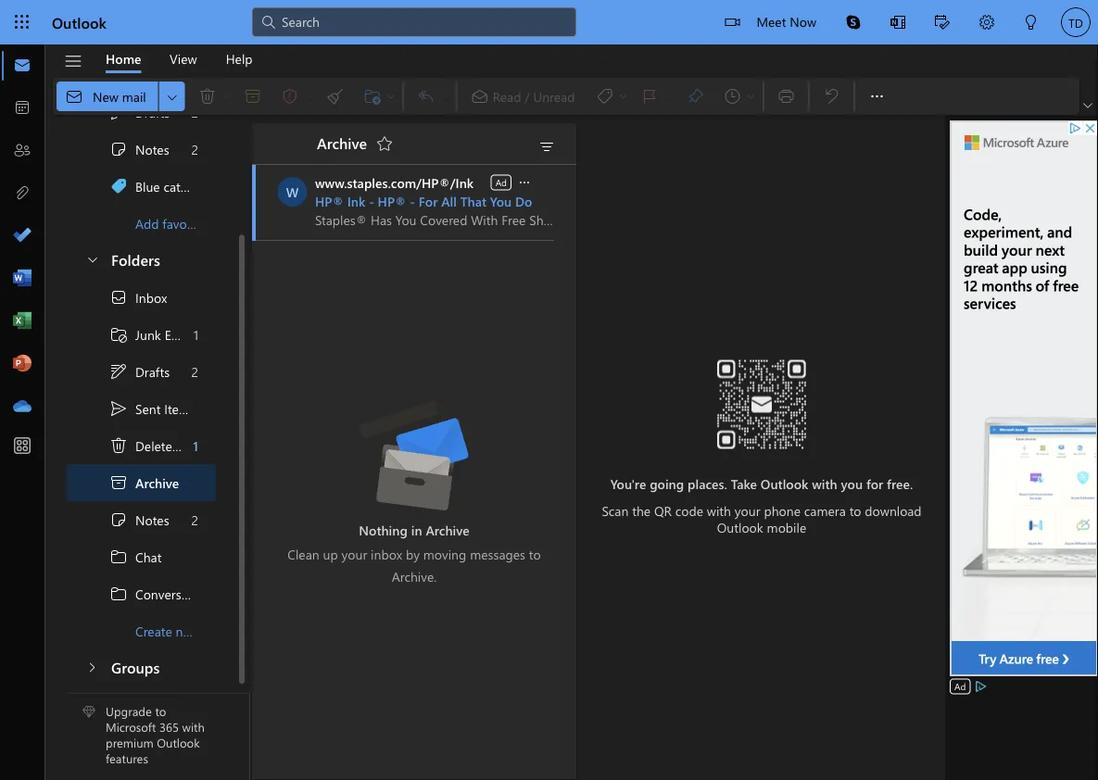 Task type: describe. For each thing, give the bounding box(es) containing it.
do
[[515, 192, 532, 209]]

 junk email 1
[[109, 326, 198, 344]]

tree inside application
[[67, 279, 236, 650]]

up
[[323, 545, 338, 562]]

that
[[460, 192, 486, 209]]

free.
[[887, 475, 913, 492]]

 button
[[159, 82, 185, 111]]

archive 
[[317, 133, 394, 153]]

to do image
[[13, 227, 32, 246]]

 button
[[831, 0, 876, 44]]

view button
[[156, 44, 211, 73]]

 button
[[876, 0, 920, 47]]

onedrive image
[[13, 398, 32, 416]]

outlook link
[[52, 0, 106, 44]]

 chat
[[109, 548, 162, 567]]


[[65, 87, 83, 106]]

favorite
[[162, 215, 206, 232]]

 button
[[965, 0, 1009, 47]]

 inbox
[[109, 289, 167, 307]]

calendar image
[[13, 99, 32, 118]]

home button
[[92, 44, 155, 73]]

 for  chat
[[109, 548, 128, 567]]

 button
[[1009, 0, 1054, 47]]

archive.
[[392, 568, 437, 585]]

www.staples.com/hp®/ink
[[315, 174, 474, 191]]

Search for email, meetings, files and more. field
[[280, 12, 565, 31]]

2 for 2nd  tree item from the bottom of the page
[[191, 104, 198, 121]]

premium features image
[[82, 706, 95, 718]]

inbox
[[371, 545, 402, 562]]

folder
[[203, 623, 236, 640]]

 tree item
[[67, 391, 216, 428]]

deleted
[[135, 438, 180, 455]]


[[979, 15, 994, 30]]

hp® ink - hp® - for all that you do
[[315, 192, 532, 209]]

create new folder tree item
[[67, 613, 236, 650]]

you're
[[610, 475, 646, 492]]

 for  dropdown button
[[868, 87, 886, 106]]

your inside you're going places. take outlook with you for free. scan the qr code with your phone camera to download outlook mobile
[[735, 502, 760, 519]]


[[935, 15, 950, 30]]

2 for 1st  tree item from the bottom
[[191, 363, 198, 381]]

by
[[406, 545, 420, 562]]

people image
[[13, 142, 32, 160]]


[[375, 134, 394, 153]]

you
[[490, 192, 512, 209]]

all
[[441, 192, 457, 209]]

add favorite
[[135, 215, 206, 232]]

 for  popup button
[[517, 175, 532, 190]]

nothing in archive clean up your inbox by moving messages to archive.
[[288, 521, 541, 585]]

set your advertising preferences image
[[973, 679, 988, 694]]

view
[[170, 50, 197, 67]]

clean
[[288, 545, 319, 562]]

folders
[[111, 249, 160, 269]]

archive inside nothing in archive clean up your inbox by moving messages to archive.
[[426, 521, 469, 538]]

new
[[176, 623, 199, 640]]

messages
[[470, 545, 525, 562]]

 drafts for 1st  tree item from the bottom
[[109, 363, 170, 381]]

1  tree item from the top
[[67, 131, 216, 168]]

features
[[106, 750, 148, 766]]

www.staples.com/hp®/ink image
[[278, 177, 307, 207]]

phone
[[764, 502, 801, 519]]

application containing outlook
[[0, 0, 1098, 780]]

places.
[[688, 475, 727, 492]]

archive inside  archive
[[135, 475, 179, 492]]

meet now
[[756, 13, 816, 30]]

2 horizontal spatial with
[[812, 475, 837, 492]]

 deleted items
[[109, 437, 215, 455]]


[[63, 51, 83, 71]]


[[109, 400, 128, 418]]

 button
[[55, 45, 92, 77]]

 tree item
[[67, 428, 216, 465]]

help
[[226, 50, 253, 67]]


[[537, 138, 556, 157]]

groups tree item
[[67, 650, 216, 687]]

2  notes from the top
[[109, 511, 169, 530]]

 for 2nd  tree item from the bottom of the page
[[109, 103, 128, 122]]

 tree item
[[67, 465, 216, 502]]

moving
[[423, 545, 466, 562]]

in
[[411, 521, 422, 538]]

2  tree item from the top
[[67, 576, 216, 613]]

create new folder
[[135, 623, 236, 640]]

w
[[286, 183, 299, 200]]

new
[[93, 87, 119, 105]]

to inside nothing in archive clean up your inbox by moving messages to archive.
[[529, 545, 541, 562]]

 button for groups
[[75, 650, 109, 684]]

camera
[[804, 502, 846, 519]]

1  tree item from the top
[[67, 539, 216, 576]]


[[109, 289, 128, 307]]

1 - from the left
[[369, 192, 374, 209]]

2 hp® from the left
[[378, 192, 406, 209]]

you
[[841, 475, 863, 492]]

now
[[790, 13, 816, 30]]

going
[[650, 475, 684, 492]]

the
[[632, 502, 651, 519]]

 for 
[[109, 585, 128, 604]]

 archive
[[109, 474, 179, 492]]


[[1083, 101, 1092, 110]]

your inside nothing in archive clean up your inbox by moving messages to archive.
[[341, 545, 367, 562]]

powerpoint image
[[13, 355, 32, 373]]

items for 
[[183, 438, 215, 455]]


[[846, 15, 861, 30]]

outlook down the take
[[717, 519, 763, 536]]



Task type: locate. For each thing, give the bounding box(es) containing it.
your right up
[[341, 545, 367, 562]]

1 vertical spatial your
[[341, 545, 367, 562]]

drafts for 2nd  tree item from the bottom of the page
[[135, 104, 170, 121]]

items for 
[[164, 401, 195, 418]]

2 down email
[[191, 363, 198, 381]]

more apps image
[[13, 437, 32, 456]]

1 drafts from the top
[[135, 104, 170, 121]]

with down places.
[[707, 502, 731, 519]]

for
[[419, 192, 438, 209]]

archive heading
[[293, 123, 399, 164]]

to inside upgrade to microsoft 365 with premium outlook features
[[155, 703, 166, 719]]

qr
[[654, 502, 672, 519]]

1 horizontal spatial hp®
[[378, 192, 406, 209]]

 up do
[[517, 175, 532, 190]]

notes for second  tree item from the bottom of the page
[[135, 141, 169, 158]]

archive inside archive 
[[317, 133, 367, 153]]

 left folders
[[85, 252, 100, 267]]

outlook
[[52, 12, 106, 32], [761, 475, 808, 492], [717, 519, 763, 536], [157, 735, 200, 751]]

ink
[[347, 192, 365, 209]]

1 vertical spatial 
[[517, 175, 532, 190]]

0 vertical spatial drafts
[[135, 104, 170, 121]]

1 2 from the top
[[191, 104, 198, 121]]

 drafts
[[109, 103, 170, 122], [109, 363, 170, 381]]

1 vertical spatial 
[[109, 511, 128, 530]]

0 vertical spatial 
[[868, 87, 886, 106]]

2 vertical spatial archive
[[426, 521, 469, 538]]

 notes down  tree item
[[109, 511, 169, 530]]


[[868, 87, 886, 106], [517, 175, 532, 190]]

2 vertical spatial 
[[84, 661, 99, 675]]

 drafts for 2nd  tree item from the bottom of the page
[[109, 103, 170, 122]]

1
[[193, 326, 198, 344], [193, 438, 198, 455]]

word image
[[13, 270, 32, 288]]

mobile
[[767, 519, 806, 536]]

 down 
[[109, 511, 128, 530]]

tree
[[67, 279, 236, 650]]

 tree item down  chat
[[67, 576, 216, 613]]

0 vertical spatial  button
[[76, 242, 107, 277]]

meet
[[756, 13, 786, 30]]

 button
[[1079, 96, 1096, 115]]

 inside dropdown button
[[868, 87, 886, 106]]

 tree item down  tree item
[[67, 539, 216, 576]]

items inside  deleted items
[[183, 438, 215, 455]]

archive left  button
[[317, 133, 367, 153]]

tags group
[[461, 78, 759, 115]]

add
[[135, 215, 159, 232]]

outlook inside banner
[[52, 12, 106, 32]]

blue
[[135, 178, 160, 195]]

with up camera at the bottom right of page
[[812, 475, 837, 492]]

1 vertical spatial 
[[85, 252, 100, 267]]

 button
[[516, 173, 533, 191]]

outlook right premium at the left bottom
[[157, 735, 200, 751]]

outlook inside upgrade to microsoft 365 with premium outlook features
[[157, 735, 200, 751]]

to down you
[[849, 502, 861, 519]]

2 horizontal spatial archive
[[426, 521, 469, 538]]

1 horizontal spatial -
[[410, 192, 415, 209]]

 for folders
[[85, 252, 100, 267]]

0 vertical spatial  drafts
[[109, 103, 170, 122]]

 tree item
[[67, 316, 216, 353]]

groups
[[111, 657, 160, 677]]

 inside folders tree item
[[85, 252, 100, 267]]

0 horizontal spatial 
[[517, 175, 532, 190]]

hp®
[[315, 192, 344, 209], [378, 192, 406, 209]]

0 vertical spatial items
[[164, 401, 195, 418]]

items
[[164, 401, 195, 418], [183, 438, 215, 455]]

 button inside folders tree item
[[76, 242, 107, 277]]


[[725, 15, 740, 30]]

 button
[[858, 78, 895, 115]]

0 vertical spatial to
[[849, 502, 861, 519]]

upgrade to microsoft 365 with premium outlook features
[[106, 703, 205, 766]]

 tree item down  archive on the left bottom
[[67, 502, 216, 539]]

drafts
[[135, 104, 170, 121], [135, 363, 170, 381]]

1 vertical spatial ad
[[954, 680, 966, 693]]

1 vertical spatial to
[[529, 545, 541, 562]]

notes
[[135, 141, 169, 158], [135, 512, 169, 529]]

1  from the top
[[109, 548, 128, 567]]


[[109, 474, 128, 492]]

2  from the top
[[109, 363, 128, 381]]

 tree item
[[67, 131, 216, 168], [67, 502, 216, 539]]

move & delete group
[[57, 78, 399, 115]]

3 2 from the top
[[191, 363, 198, 381]]

 tree item up blue
[[67, 131, 216, 168]]

download
[[865, 502, 922, 519]]

2 up category
[[191, 141, 198, 158]]

 tree item up sent
[[67, 353, 216, 391]]

tab list containing home
[[92, 44, 267, 73]]

chat
[[135, 549, 162, 566]]

 sent items
[[109, 400, 195, 418]]

archive down deleted
[[135, 475, 179, 492]]

create
[[135, 623, 172, 640]]

1 vertical spatial 
[[109, 363, 128, 381]]

drafts for 1st  tree item from the bottom
[[135, 363, 170, 381]]

items right sent
[[164, 401, 195, 418]]

0 vertical spatial archive
[[317, 133, 367, 153]]

2
[[191, 104, 198, 121], [191, 141, 198, 158], [191, 363, 198, 381], [191, 512, 198, 529]]

ad inside message list section
[[495, 176, 507, 189]]

2 for second  tree item from the bottom of the page
[[191, 141, 198, 158]]

0 vertical spatial ad
[[495, 176, 507, 189]]

1 1 from the top
[[193, 326, 198, 344]]

1 vertical spatial  drafts
[[109, 363, 170, 381]]

with inside upgrade to microsoft 365 with premium outlook features
[[182, 719, 205, 735]]

to right messages
[[529, 545, 541, 562]]

- right ink
[[369, 192, 374, 209]]

notes up blue
[[135, 141, 169, 158]]

1 vertical spatial drafts
[[135, 363, 170, 381]]

home
[[106, 50, 141, 67]]

1 horizontal spatial archive
[[317, 133, 367, 153]]

 button
[[920, 0, 965, 47]]

2 vertical spatial with
[[182, 719, 205, 735]]

application
[[0, 0, 1098, 780]]

1 notes from the top
[[135, 141, 169, 158]]

 left chat
[[109, 548, 128, 567]]

message list section
[[252, 119, 576, 779]]

 button inside the groups tree item
[[75, 650, 109, 684]]

1 vertical spatial archive
[[135, 475, 179, 492]]

0 horizontal spatial ad
[[495, 176, 507, 189]]

excel image
[[13, 312, 32, 331]]

1 inside  tree item
[[193, 438, 198, 455]]

2 right  popup button
[[191, 104, 198, 121]]

 right "" on the left of the page
[[109, 103, 128, 122]]

drafts inside tree
[[135, 363, 170, 381]]

notes for 1st  tree item from the bottom of the page
[[135, 512, 169, 529]]

notes up chat
[[135, 512, 169, 529]]

you're going places. take outlook with you for free. scan the qr code with your phone camera to download outlook mobile
[[602, 475, 922, 536]]

 search field
[[252, 0, 576, 42]]

take
[[731, 475, 757, 492]]

 inside the groups tree item
[[84, 661, 99, 675]]

 for 1st  tree item from the bottom
[[109, 363, 128, 381]]

0 vertical spatial  tree item
[[67, 94, 216, 131]]

outlook up  button
[[52, 12, 106, 32]]

1 right deleted
[[193, 438, 198, 455]]

2 - from the left
[[410, 192, 415, 209]]


[[109, 326, 128, 344]]

365
[[159, 719, 179, 735]]

hp® down the www.staples.com/hp®/ink
[[378, 192, 406, 209]]

hp® left ink
[[315, 192, 344, 209]]

0 horizontal spatial your
[[341, 545, 367, 562]]

2 drafts from the top
[[135, 363, 170, 381]]

1  from the top
[[109, 103, 128, 122]]

upgrade
[[106, 703, 152, 719]]

 button
[[532, 133, 562, 159]]

 up the 
[[109, 140, 128, 159]]

 drafts up  tree item
[[109, 363, 170, 381]]

for
[[866, 475, 883, 492]]

2 down  tree item
[[191, 512, 198, 529]]

1  tree item from the top
[[67, 94, 216, 131]]

 new mail
[[65, 87, 146, 106]]


[[109, 548, 128, 567], [109, 585, 128, 604]]


[[109, 140, 128, 159], [109, 511, 128, 530]]


[[109, 177, 128, 196]]

drafts up  sent items
[[135, 363, 170, 381]]

to right upgrade
[[155, 703, 166, 719]]

1 vertical spatial  tree item
[[67, 353, 216, 391]]

 tree item
[[67, 94, 216, 131], [67, 353, 216, 391]]

 button left folders
[[76, 242, 107, 277]]

0 horizontal spatial archive
[[135, 475, 179, 492]]

 blue category
[[109, 177, 214, 196]]

1 vertical spatial with
[[707, 502, 731, 519]]

1  drafts from the top
[[109, 103, 170, 122]]

2 notes from the top
[[135, 512, 169, 529]]

0 vertical spatial  tree item
[[67, 131, 216, 168]]

tab list
[[92, 44, 267, 73]]

2 vertical spatial to
[[155, 703, 166, 719]]

 notes
[[109, 140, 169, 159], [109, 511, 169, 530]]

- left for
[[410, 192, 415, 209]]

your down the take
[[735, 502, 760, 519]]

 button
[[76, 242, 107, 277], [75, 650, 109, 684]]

 drafts down home button
[[109, 103, 170, 122]]

scan
[[602, 502, 629, 519]]

0 vertical spatial 
[[109, 140, 128, 159]]


[[109, 103, 128, 122], [109, 363, 128, 381]]

 for groups
[[84, 661, 99, 675]]

folders tree item
[[67, 242, 216, 279]]

0 horizontal spatial hp®
[[315, 192, 344, 209]]

outlook banner
[[0, 0, 1098, 47]]

1 vertical spatial  button
[[75, 650, 109, 684]]

 inside popup button
[[517, 175, 532, 190]]

2 1 from the top
[[193, 438, 198, 455]]

1 horizontal spatial with
[[707, 502, 731, 519]]

outlook up the phone
[[761, 475, 808, 492]]

category
[[164, 178, 214, 195]]

your
[[735, 502, 760, 519], [341, 545, 367, 562]]

mail image
[[13, 57, 32, 75]]

nothing
[[359, 521, 408, 538]]

 tree item
[[67, 539, 216, 576], [67, 576, 216, 613]]

1 hp® from the left
[[315, 192, 344, 209]]

archive up 'moving'
[[426, 521, 469, 538]]

items right deleted
[[183, 438, 215, 455]]

ad up you
[[495, 176, 507, 189]]

ad left set your advertising preferences image
[[954, 680, 966, 693]]


[[109, 437, 128, 455]]


[[165, 89, 179, 104], [85, 252, 100, 267], [84, 661, 99, 675]]

 button for folders
[[76, 242, 107, 277]]

 right mail
[[165, 89, 179, 104]]

code
[[675, 502, 703, 519]]

to
[[849, 502, 861, 519], [529, 545, 541, 562], [155, 703, 166, 719]]

 down  chat
[[109, 585, 128, 604]]

4 2 from the top
[[191, 512, 198, 529]]

items inside  sent items
[[164, 401, 195, 418]]

sent
[[135, 401, 161, 418]]

mail
[[122, 87, 146, 105]]

2 for 1st  tree item from the bottom of the page
[[191, 512, 198, 529]]


[[1024, 15, 1039, 30]]

 button
[[370, 129, 399, 158]]

0 vertical spatial 
[[165, 89, 179, 104]]

1 vertical spatial  tree item
[[67, 502, 216, 539]]

0 vertical spatial with
[[812, 475, 837, 492]]

0 horizontal spatial -
[[369, 192, 374, 209]]

1 horizontal spatial to
[[529, 545, 541, 562]]

1 vertical spatial 
[[109, 585, 128, 604]]

2  tree item from the top
[[67, 353, 216, 391]]

add favorite tree item
[[67, 205, 216, 242]]

1 vertical spatial 1
[[193, 438, 198, 455]]

with right 365
[[182, 719, 205, 735]]

0 horizontal spatial with
[[182, 719, 205, 735]]

 tree item down home button
[[67, 94, 216, 131]]

to inside you're going places. take outlook with you for free. scan the qr code with your phone camera to download outlook mobile
[[849, 502, 861, 519]]

1  from the top
[[109, 140, 128, 159]]

0 vertical spatial 1
[[193, 326, 198, 344]]

0 vertical spatial notes
[[135, 141, 169, 158]]

td image
[[1061, 7, 1091, 37]]

0 horizontal spatial to
[[155, 703, 166, 719]]

junk
[[135, 326, 161, 344]]

2  drafts from the top
[[109, 363, 170, 381]]

archive
[[317, 133, 367, 153], [135, 475, 179, 492], [426, 521, 469, 538]]

1 vertical spatial notes
[[135, 512, 169, 529]]

1 vertical spatial  notes
[[109, 511, 169, 530]]

-
[[369, 192, 374, 209], [410, 192, 415, 209]]

2  tree item from the top
[[67, 502, 216, 539]]

help button
[[212, 44, 266, 73]]

 inside popup button
[[165, 89, 179, 104]]

1 vertical spatial items
[[183, 438, 215, 455]]

1 right junk
[[193, 326, 198, 344]]

 button left groups
[[75, 650, 109, 684]]


[[890, 15, 905, 30]]

left-rail-appbar navigation
[[4, 44, 41, 428]]

1  notes from the top
[[109, 140, 169, 159]]

premium
[[106, 735, 154, 751]]

2  from the top
[[109, 511, 128, 530]]

2  from the top
[[109, 585, 128, 604]]

1 horizontal spatial 
[[868, 87, 886, 106]]

 up 
[[109, 363, 128, 381]]

 tree item
[[67, 279, 216, 316]]

files image
[[13, 184, 32, 203]]

1 horizontal spatial ad
[[954, 680, 966, 693]]

1 inside  junk email 1
[[193, 326, 198, 344]]

email
[[165, 326, 195, 344]]

drafts right new
[[135, 104, 170, 121]]

2 horizontal spatial to
[[849, 502, 861, 519]]

with
[[812, 475, 837, 492], [707, 502, 731, 519], [182, 719, 205, 735]]

 tree item
[[67, 168, 216, 205]]

1 horizontal spatial your
[[735, 502, 760, 519]]

0 vertical spatial 
[[109, 103, 128, 122]]

 down  dropdown button
[[868, 87, 886, 106]]

0 vertical spatial 
[[109, 548, 128, 567]]


[[259, 13, 278, 32]]

tree containing 
[[67, 279, 236, 650]]

2 2 from the top
[[191, 141, 198, 158]]

0 vertical spatial  notes
[[109, 140, 169, 159]]

microsoft
[[106, 719, 156, 735]]

 notes up "" 'tree item'
[[109, 140, 169, 159]]

 left groups
[[84, 661, 99, 675]]

0 vertical spatial your
[[735, 502, 760, 519]]



Task type: vqa. For each thing, say whether or not it's contained in the screenshot.


